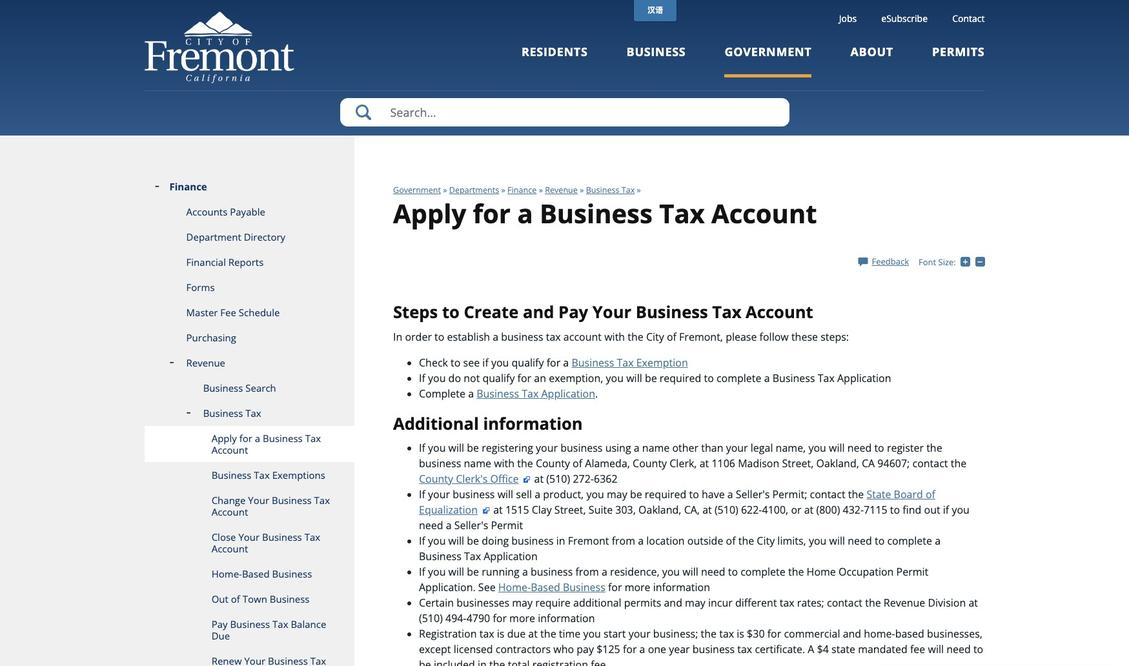 Task type: describe. For each thing, give the bounding box(es) containing it.
303,
[[615, 503, 636, 517]]

oakland, inside if you will be registering your business using a name other than your legal name, you will need to register the business name with the county of alameda, county clerk, at 1106 madison street, oakland, ca 94607; contact the county clerk's office
[[816, 457, 859, 471]]

follow
[[760, 330, 789, 344]]

will up application.
[[448, 565, 464, 579]]

at up product,
[[534, 472, 544, 486]]

your right registering
[[536, 441, 558, 455]]

the inside if you will be running a business from a residence, you will need to complete the home occupation permit application.  see
[[788, 565, 804, 579]]

be inside if you will be registering your business using a name other than your legal name, you will need to register the business name with the county of alameda, county clerk, at 1106 madison street, oakland, ca 94607; contact the county clerk's office
[[467, 441, 479, 455]]

tax inside apply for a business tax account
[[305, 432, 321, 445]]

business up alameda,
[[560, 441, 603, 455]]

contact inside if you will be registering your business using a name other than your legal name, you will need to register the business name with the county of alameda, county clerk, at 1106 madison street, oakland, ca 94607; contact the county clerk's office
[[912, 457, 948, 471]]

1 horizontal spatial government link
[[725, 44, 812, 77]]

1 horizontal spatial and
[[664, 596, 682, 610]]

ca
[[862, 457, 875, 471]]

a right running
[[522, 565, 528, 579]]

will down office
[[497, 488, 513, 502]]

government link inside the "columnusercontrol3" main content
[[393, 185, 441, 196]]

residents link
[[522, 44, 588, 77]]

to up 'establish'
[[442, 301, 460, 323]]

business inside the if you will be doing business in fremont from a location outside of the city limits, you will need to complete a business tax application
[[511, 534, 554, 548]]

registering
[[482, 441, 533, 455]]

create
[[464, 301, 519, 323]]

0 horizontal spatial finance link
[[144, 174, 354, 199]]

at right division
[[969, 596, 978, 610]]

will down additional
[[448, 441, 464, 455]]

to inside if you will be running a business from a residence, you will need to complete the home occupation permit application.  see
[[728, 565, 738, 579]]

government for government
[[725, 44, 812, 59]]

more inside certain businesses may require additional permits and may incur different tax rates; contact the revenue division at (510) 494-4790 for more information registration tax is due at the time you start your business; the tax is $30 for commercial and home-based businesses, except licensed contractors who pay $125 for a one year business tax certificate. a $4 state mandated fee will need to be included in the total registration fee
[[509, 611, 535, 626]]

additional information
[[393, 412, 583, 435]]

accounts
[[186, 205, 227, 218]]

business inside the if you will be doing business in fremont from a location outside of the city limits, you will need to complete a business tax application
[[419, 550, 461, 564]]

a right sell
[[535, 488, 540, 502]]

at inside if you will be registering your business using a name other than your legal name, you will need to register the business name with the county of alameda, county clerk, at 1106 madison street, oakland, ca 94607; contact the county clerk's office
[[700, 457, 709, 471]]

close your business tax account
[[212, 531, 320, 555]]

pay business tax balance due
[[212, 618, 326, 642]]

accounts payable link
[[144, 199, 354, 225]]

information inside certain businesses may require additional permits and may incur different tax rates; contact the revenue division at (510) 494-4790 for more information registration tax is due at the time you start your business; the tax is $30 for commercial and home-based businesses, except licensed contractors who pay $125 for a one year business tax certificate. a $4 state mandated fee will need to be included in the total registration fee
[[538, 611, 595, 626]]

who
[[553, 642, 574, 657]]

0 horizontal spatial county
[[419, 472, 453, 486]]

you right the limits,
[[809, 534, 827, 548]]

these
[[791, 330, 818, 344]]

of right out at bottom
[[231, 593, 240, 606]]

see
[[478, 580, 496, 595]]

your for change your business tax account
[[248, 494, 269, 507]]

with inside steps to create and pay your business tax account in order to establish a business tax account with the city of fremont, please follow these steps:
[[604, 330, 625, 344]]

business tax exemption link
[[572, 355, 688, 370]]

pay
[[577, 642, 594, 657]]

you right see
[[491, 355, 509, 370]]

you right name, in the bottom of the page
[[808, 441, 826, 455]]

fremont
[[568, 534, 609, 548]]

due
[[507, 627, 526, 641]]

state board of equalization
[[419, 488, 935, 517]]

time
[[559, 627, 581, 641]]

esubscribe link
[[881, 12, 928, 25]]

ca,
[[684, 503, 700, 517]]

1 horizontal spatial (510)
[[546, 472, 570, 486]]

product,
[[543, 488, 584, 502]]

based for home-based business
[[242, 567, 270, 580]]

you up application.
[[428, 565, 446, 579]]

department directory link
[[144, 225, 354, 250]]

due
[[212, 629, 230, 642]]

be inside check to see if you qualify for a business tax exemption if you do not qualify for an exemption, you will be required to complete a business tax application complete a business tax application .
[[645, 371, 657, 385]]

if for if you will be doing business in fremont from a location outside of the city limits, you will need to complete a business tax application
[[419, 534, 425, 548]]

business inside the pay business tax balance due
[[230, 618, 270, 631]]

to right order
[[434, 330, 444, 344]]

1 horizontal spatial application
[[541, 386, 595, 401]]

the inside steps to create and pay your business tax account in order to establish a business tax account with the city of fremont, please follow these steps:
[[628, 330, 643, 344]]

finance inside "link"
[[169, 180, 207, 193]]

for inside apply for a business tax account
[[239, 432, 252, 445]]

sell
[[516, 488, 532, 502]]

permits
[[624, 596, 661, 610]]

a up exemption,
[[563, 355, 569, 370]]

a down not
[[468, 386, 474, 401]]

will inside check to see if you qualify for a business tax exemption if you do not qualify for an exemption, you will be required to complete a business tax application complete a business tax application .
[[626, 371, 642, 385]]

at right due
[[528, 627, 538, 641]]

business link
[[627, 44, 686, 77]]

require
[[535, 596, 571, 610]]

0 horizontal spatial revenue
[[186, 356, 225, 369]]

department directory
[[186, 230, 285, 243]]

1 » from the left
[[443, 185, 447, 196]]

font
[[919, 256, 936, 268]]

need inside at 1515 clay street, suite 303, oakland, ca, at (510) 622-4100, or at (800) 432-7115 to find out if you need a seller's permit
[[419, 519, 443, 533]]

to inside if you will be registering your business using a name other than your legal name, you will need to register the business name with the county of alameda, county clerk, at 1106 madison street, oakland, ca 94607; contact the county clerk's office
[[874, 441, 884, 455]]

1 horizontal spatial fee
[[910, 642, 925, 657]]

1 horizontal spatial may
[[607, 488, 627, 502]]

Search text field
[[340, 98, 789, 127]]

street, inside if you will be registering your business using a name other than your legal name, you will need to register the business name with the county of alameda, county clerk, at 1106 madison street, oakland, ca 94607; contact the county clerk's office
[[782, 457, 814, 471]]

additional
[[393, 412, 479, 435]]

1106
[[712, 457, 735, 471]]

accounts payable
[[186, 205, 265, 218]]

your up 1106 at bottom
[[726, 441, 748, 455]]

contractors
[[496, 642, 551, 657]]

seller's inside at 1515 clay street, suite 303, oakland, ca, at (510) 622-4100, or at (800) 432-7115 to find out if you need a seller's permit
[[454, 519, 488, 533]]

3 » from the left
[[539, 185, 543, 196]]

2 » from the left
[[501, 185, 505, 196]]

incur
[[708, 596, 733, 610]]

font size:
[[919, 256, 956, 268]]

size:
[[938, 256, 956, 268]]

tax inside steps to create and pay your business tax account in order to establish a business tax account with the city of fremont, please follow these steps:
[[546, 330, 561, 344]]

at right or
[[804, 503, 814, 517]]

other
[[672, 441, 699, 455]]

of inside if you will be registering your business using a name other than your legal name, you will need to register the business name with the county of alameda, county clerk, at 1106 madison street, oakland, ca 94607; contact the county clerk's office
[[573, 457, 582, 471]]

clerk's
[[456, 472, 488, 486]]

government for government » departments » finance » revenue » business tax apply for a business tax account
[[393, 185, 441, 196]]

tax down $30
[[737, 642, 752, 657]]

schedule
[[239, 306, 280, 319]]

if you will be doing business in fremont from a location outside of the city limits, you will need to complete a business tax application
[[419, 534, 941, 564]]

revenue inside certain businesses may require additional permits and may incur different tax rates; contact the revenue division at (510) 494-4790 for more information registration tax is due at the time you start your business; the tax is $30 for commercial and home-based businesses, except licensed contractors who pay $125 for a one year business tax certificate. a $4 state mandated fee will need to be included in the total registration fee
[[884, 596, 925, 610]]

a up home-based business for more information at bottom
[[602, 565, 607, 579]]

you down the if you will be doing business in fremont from a location outside of the city limits, you will need to complete a business tax application
[[662, 565, 680, 579]]

from inside the if you will be doing business in fremont from a location outside of the city limits, you will need to complete a business tax application
[[612, 534, 635, 548]]

application inside the if you will be doing business in fremont from a location outside of the city limits, you will need to complete a business tax application
[[484, 550, 538, 564]]

complete inside check to see if you qualify for a business tax exemption if you do not qualify for an exemption, you will be required to complete a business tax application complete a business tax application .
[[716, 371, 761, 385]]

jobs link
[[839, 12, 857, 25]]

business tax exemptions link
[[144, 463, 354, 488]]

outside
[[687, 534, 723, 548]]

be inside certain businesses may require additional permits and may incur different tax rates; contact the revenue division at (510) 494-4790 for more information registration tax is due at the time you start your business; the tax is $30 for commercial and home-based businesses, except licensed contractors who pay $125 for a one year business tax certificate. a $4 state mandated fee will need to be included in the total registration fee
[[419, 658, 431, 666]]

purchasing link
[[144, 325, 354, 351]]

0 vertical spatial revenue link
[[545, 185, 578, 196]]

0 horizontal spatial name
[[464, 457, 491, 471]]

1 horizontal spatial county
[[536, 457, 570, 471]]

need inside if you will be running a business from a residence, you will need to complete the home occupation permit application.  see
[[701, 565, 725, 579]]

required inside check to see if you qualify for a business tax exemption if you do not qualify for an exemption, you will be required to complete a business tax application complete a business tax application .
[[660, 371, 701, 385]]

494-
[[445, 611, 466, 626]]

if for if you will be registering your business using a name other than your legal name, you will need to register the business name with the county of alameda, county clerk, at 1106 madison street, oakland, ca 94607; contact the county clerk's office
[[419, 441, 425, 455]]

you inside certain businesses may require additional permits and may incur different tax rates; contact the revenue division at (510) 494-4790 for more information registration tax is due at the time you start your business; the tax is $30 for commercial and home-based businesses, except licensed contractors who pay $125 for a one year business tax certificate. a $4 state mandated fee will need to be included in the total registration fee
[[583, 627, 601, 641]]

in inside the if you will be doing business in fremont from a location outside of the city limits, you will need to complete a business tax application
[[556, 534, 565, 548]]

feedback
[[872, 256, 909, 267]]

clerk,
[[670, 457, 697, 471]]

0 vertical spatial information
[[483, 412, 583, 435]]

you down check
[[428, 371, 446, 385]]

your inside certain businesses may require additional permits and may incur different tax rates; contact the revenue division at (510) 494-4790 for more information registration tax is due at the time you start your business; the tax is $30 for commercial and home-based businesses, except licensed contractors who pay $125 for a one year business tax certificate. a $4 state mandated fee will need to be included in the total registration fee
[[629, 627, 650, 641]]

do
[[448, 371, 461, 385]]

if you will be running a business from a residence, you will need to complete the home occupation permit application.  see
[[419, 565, 928, 595]]

exemptions
[[272, 469, 325, 482]]

columnusercontrol3 main content
[[354, 136, 987, 666]]

if inside check to see if you qualify for a business tax exemption if you do not qualify for an exemption, you will be required to complete a business tax application complete a business tax application .
[[482, 355, 489, 370]]

1 horizontal spatial business tax link
[[586, 185, 635, 196]]

clay
[[532, 503, 552, 517]]

pay inside steps to create and pay your business tax account in order to establish a business tax account with the city of fremont, please follow these steps:
[[558, 301, 588, 323]]

for inside the government » departments » finance » revenue » business tax apply for a business tax account
[[473, 196, 511, 231]]

permit inside if you will be running a business from a residence, you will need to complete the home occupation permit application.  see
[[896, 565, 928, 579]]

businesses
[[457, 596, 509, 610]]

a left location
[[638, 534, 644, 548]]

commercial
[[784, 627, 840, 641]]

financial reports
[[186, 256, 264, 269]]

forms
[[186, 281, 215, 294]]

registration
[[419, 627, 477, 641]]

a down follow
[[764, 371, 770, 385]]

fee
[[220, 306, 236, 319]]

home- for home-based business for more information
[[498, 580, 531, 595]]

+
[[970, 256, 975, 267]]

1 horizontal spatial seller's
[[736, 488, 770, 502]]

tax left $30
[[719, 627, 734, 641]]

a down out
[[935, 534, 941, 548]]

you inside at 1515 clay street, suite 303, oakland, ca, at (510) 622-4100, or at (800) 432-7115 to find out if you need a seller's permit
[[952, 503, 969, 517]]

permit;
[[772, 488, 807, 502]]

master fee schedule link
[[144, 300, 354, 325]]

county clerk's office link
[[419, 472, 532, 486]]

2 horizontal spatial county
[[633, 457, 667, 471]]

business;
[[653, 627, 698, 641]]

to up do on the bottom left of the page
[[451, 355, 461, 370]]

city inside steps to create and pay your business tax account in order to establish a business tax account with the city of fremont, please follow these steps:
[[646, 330, 664, 344]]

2 horizontal spatial application
[[837, 371, 891, 385]]

be inside if you will be running a business from a residence, you will need to complete the home occupation permit application.  see
[[467, 565, 479, 579]]

1515
[[505, 503, 529, 517]]

432-
[[843, 503, 864, 517]]

home- for home-based business
[[212, 567, 242, 580]]

0 horizontal spatial may
[[512, 596, 533, 610]]

about link
[[850, 44, 893, 77]]

tax inside close your business tax account
[[304, 531, 320, 544]]

1 vertical spatial qualify
[[483, 371, 515, 385]]

licensed
[[454, 642, 493, 657]]

close
[[212, 531, 236, 544]]

an
[[534, 371, 546, 385]]

tax down 4790
[[479, 627, 494, 641]]

business inside steps to create and pay your business tax account in order to establish a business tax account with the city of fremont, please follow these steps:
[[636, 301, 708, 323]]

to up ca, at the bottom
[[689, 488, 699, 502]]

reports
[[228, 256, 264, 269]]

0 horizontal spatial home-based business link
[[144, 562, 354, 587]]

exemption,
[[549, 371, 603, 385]]

not
[[464, 371, 480, 385]]

out
[[212, 593, 228, 606]]

forms link
[[144, 275, 354, 300]]

you down 'business tax exemption' link
[[606, 371, 624, 385]]

balance
[[291, 618, 326, 631]]

need inside if you will be registering your business using a name other than your legal name, you will need to register the business name with the county of alameda, county clerk, at 1106 madison street, oakland, ca 94607; contact the county clerk's office
[[847, 441, 872, 455]]

1 vertical spatial revenue link
[[144, 351, 354, 376]]

master
[[186, 306, 218, 319]]

you down additional
[[428, 441, 446, 455]]

if inside at 1515 clay street, suite 303, oakland, ca, at (510) 622-4100, or at (800) 432-7115 to find out if you need a seller's permit
[[943, 503, 949, 517]]

with inside if you will be registering your business using a name other than your legal name, you will need to register the business name with the county of alameda, county clerk, at 1106 madison street, oakland, ca 94607; contact the county clerk's office
[[494, 457, 515, 471]]

business up clerk's
[[419, 457, 461, 471]]

272-
[[573, 472, 594, 486]]

tax left rates;
[[780, 596, 794, 610]]

feedback link
[[858, 256, 909, 267]]

tax inside the if you will be doing business in fremont from a location outside of the city limits, you will need to complete a business tax application
[[464, 550, 481, 564]]

state board of equalization link
[[419, 488, 935, 517]]

street, inside at 1515 clay street, suite 303, oakland, ca, at (510) 622-4100, or at (800) 432-7115 to find out if you need a seller's permit
[[554, 503, 586, 517]]

$125
[[597, 642, 620, 657]]

permit inside at 1515 clay street, suite 303, oakland, ca, at (510) 622-4100, or at (800) 432-7115 to find out if you need a seller's permit
[[491, 519, 523, 533]]

the inside the if you will be doing business in fremont from a location outside of the city limits, you will need to complete a business tax application
[[738, 534, 754, 548]]



Task type: vqa. For each thing, say whether or not it's contained in the screenshot.
vehicle inside the IF THE COMPANY ALREADY HAS A PERMIT FOR THE SAME VEHICLE ON FILE AND IT IS GETTING READY TO EXPIRE, THE ISSUE DATE WILL BE FROM THE DATE THE PREVIOUS PERMIT WILL EXPIRE AND GIVE ONE YEAR FROM THAT DATE. A COPY OF A TRUCK ROUTE IS ALWAYS GIVEN WHEN AN ANNUAL PERMIT IS ISSUED.
no



Task type: locate. For each thing, give the bounding box(es) containing it.
2 horizontal spatial revenue
[[884, 596, 925, 610]]

complete inside the if you will be doing business in fremont from a location outside of the city limits, you will need to complete a business tax application
[[887, 534, 932, 548]]

and up the state
[[843, 627, 861, 641]]

a inside certain businesses may require additional permits and may incur different tax rates; contact the revenue division at (510) 494-4790 for more information registration tax is due at the time you start your business; the tax is $30 for commercial and home-based businesses, except licensed contractors who pay $125 for a one year business tax certificate. a $4 state mandated fee will need to be included in the total registration fee
[[639, 642, 645, 657]]

see
[[463, 355, 480, 370]]

a right have
[[727, 488, 733, 502]]

- link
[[975, 256, 987, 267]]

1 vertical spatial contact
[[810, 488, 845, 502]]

your inside close your business tax account
[[238, 531, 260, 544]]

will inside certain businesses may require additional permits and may incur different tax rates; contact the revenue division at (510) 494-4790 for more information registration tax is due at the time you start your business; the tax is $30 for commercial and home-based businesses, except licensed contractors who pay $125 for a one year business tax certificate. a $4 state mandated fee will need to be included in the total registration fee
[[928, 642, 944, 657]]

will right name, in the bottom of the page
[[829, 441, 845, 455]]

a right using
[[634, 441, 639, 455]]

if inside the if you will be doing business in fremont from a location outside of the city limits, you will need to complete a business tax application
[[419, 534, 425, 548]]

is left due
[[497, 627, 504, 641]]

government » departments » finance » revenue » business tax apply for a business tax account
[[393, 185, 817, 231]]

complete inside if you will be running a business from a residence, you will need to complete the home occupation permit application.  see
[[741, 565, 785, 579]]

$30
[[747, 627, 765, 641]]

your for close your business tax account
[[238, 531, 260, 544]]

be up 303,
[[630, 488, 642, 502]]

1 vertical spatial government link
[[393, 185, 441, 196]]

have
[[702, 488, 725, 502]]

0 vertical spatial government
[[725, 44, 812, 59]]

to inside at 1515 clay street, suite 303, oakland, ca, at (510) 622-4100, or at (800) 432-7115 to find out if you need a seller's permit
[[890, 503, 900, 517]]

to
[[442, 301, 460, 323], [434, 330, 444, 344], [451, 355, 461, 370], [704, 371, 714, 385], [874, 441, 884, 455], [689, 488, 699, 502], [890, 503, 900, 517], [875, 534, 885, 548], [728, 565, 738, 579], [973, 642, 983, 657]]

0 horizontal spatial if
[[482, 355, 489, 370]]

business tax exemptions
[[212, 469, 325, 482]]

0 vertical spatial your
[[592, 301, 631, 323]]

office
[[490, 472, 519, 486]]

financial
[[186, 256, 226, 269]]

revenue link
[[545, 185, 578, 196], [144, 351, 354, 376]]

residents
[[522, 44, 588, 59]]

business down county clerk's office link
[[453, 488, 495, 502]]

1 horizontal spatial finance
[[507, 185, 537, 196]]

1 horizontal spatial in
[[556, 534, 565, 548]]

will down equalization
[[448, 534, 464, 548]]

0 horizontal spatial and
[[523, 301, 554, 323]]

name left other
[[642, 441, 670, 455]]

0 vertical spatial apply
[[393, 196, 466, 231]]

a inside the government » departments » finance » revenue » business tax apply for a business tax account
[[517, 196, 533, 231]]

contact
[[952, 12, 985, 25]]

1 vertical spatial complete
[[887, 534, 932, 548]]

2 vertical spatial revenue
[[884, 596, 925, 610]]

one
[[648, 642, 666, 657]]

0 vertical spatial qualify
[[512, 355, 544, 370]]

at right ca, at the bottom
[[702, 503, 712, 517]]

0 horizontal spatial is
[[497, 627, 504, 641]]

madison
[[738, 457, 779, 471]]

with up 'business tax exemption' link
[[604, 330, 625, 344]]

businesses,
[[927, 627, 982, 641]]

need inside certain businesses may require additional permits and may incur different tax rates; contact the revenue division at (510) 494-4790 for more information registration tax is due at the time you start your business; the tax is $30 for commercial and home-based businesses, except licensed contractors who pay $125 for a one year business tax certificate. a $4 state mandated fee will need to be included in the total registration fee
[[946, 642, 971, 657]]

street, down name, in the bottom of the page
[[782, 457, 814, 471]]

required down exemption
[[660, 371, 701, 385]]

0 horizontal spatial pay
[[212, 618, 228, 631]]

1 vertical spatial in
[[478, 658, 487, 666]]

suite
[[589, 503, 613, 517]]

home- inside the "columnusercontrol3" main content
[[498, 580, 531, 595]]

if you will be registering your business using a name other than your legal name, you will need to register the business name with the county of alameda, county clerk, at 1106 madison street, oakland, ca 94607; contact the county clerk's office
[[419, 441, 966, 486]]

permit down 1515
[[491, 519, 523, 533]]

state
[[831, 642, 855, 657]]

finance link up payable at the top of the page
[[144, 174, 354, 199]]

0 horizontal spatial seller's
[[454, 519, 488, 533]]

(510) up product,
[[546, 472, 570, 486]]

will down the if you will be doing business in fremont from a location outside of the city limits, you will need to complete a business tax application
[[683, 565, 698, 579]]

total
[[508, 658, 530, 666]]

1 vertical spatial city
[[757, 534, 775, 548]]

be
[[645, 371, 657, 385], [467, 441, 479, 455], [630, 488, 642, 502], [467, 534, 479, 548], [467, 565, 479, 579], [419, 658, 431, 666]]

application down steps:
[[837, 371, 891, 385]]

of inside steps to create and pay your business tax account in order to establish a business tax account with the city of fremont, please follow these steps:
[[667, 330, 676, 344]]

1 if from the top
[[419, 371, 425, 385]]

payable
[[230, 205, 265, 218]]

government
[[725, 44, 812, 59], [393, 185, 441, 196]]

account inside apply for a business tax account
[[212, 443, 248, 456]]

location
[[646, 534, 685, 548]]

0 horizontal spatial (510)
[[419, 611, 443, 626]]

0 vertical spatial (510)
[[546, 472, 570, 486]]

+ link
[[961, 256, 975, 267]]

(510) down have
[[715, 503, 738, 517]]

2 vertical spatial your
[[238, 531, 260, 544]]

1 vertical spatial information
[[653, 580, 710, 595]]

tax inside 'link'
[[254, 469, 270, 482]]

department
[[186, 230, 241, 243]]

at (510) 272-6362
[[532, 472, 617, 486]]

if down equalization
[[419, 534, 425, 548]]

finance right "departments" in the left of the page
[[507, 185, 537, 196]]

tax inside change your business tax account
[[314, 494, 330, 507]]

0 horizontal spatial finance
[[169, 180, 207, 193]]

1 horizontal spatial street,
[[782, 457, 814, 471]]

.
[[595, 386, 598, 401]]

1 horizontal spatial with
[[604, 330, 625, 344]]

0 horizontal spatial government
[[393, 185, 441, 196]]

esubscribe
[[881, 12, 928, 25]]

business inside change your business tax account
[[272, 494, 312, 507]]

more down 'residence,'
[[625, 580, 650, 595]]

complete up different
[[741, 565, 785, 579]]

1 horizontal spatial if
[[943, 503, 949, 517]]

1 vertical spatial more
[[509, 611, 535, 626]]

in left fremont
[[556, 534, 565, 548]]

certain
[[419, 596, 454, 610]]

will down businesses,
[[928, 642, 944, 657]]

0 vertical spatial oakland,
[[816, 457, 859, 471]]

of inside the if you will be doing business in fremont from a location outside of the city limits, you will need to complete a business tax application
[[726, 534, 736, 548]]

of
[[667, 330, 676, 344], [573, 457, 582, 471], [926, 488, 935, 502], [726, 534, 736, 548], [231, 593, 240, 606]]

1 vertical spatial apply
[[212, 432, 237, 445]]

at left 1515
[[493, 503, 503, 517]]

1 vertical spatial required
[[645, 488, 686, 502]]

0 horizontal spatial more
[[509, 611, 535, 626]]

622-
[[741, 503, 762, 517]]

1 horizontal spatial apply
[[393, 196, 466, 231]]

0 vertical spatial application
[[837, 371, 891, 385]]

0 vertical spatial contact
[[912, 457, 948, 471]]

different
[[735, 596, 777, 610]]

in down licensed
[[478, 658, 487, 666]]

may left incur
[[685, 596, 705, 610]]

2 vertical spatial complete
[[741, 565, 785, 579]]

based inside the "columnusercontrol3" main content
[[531, 580, 560, 595]]

home-based business link up town
[[144, 562, 354, 587]]

your right close
[[238, 531, 260, 544]]

close your business tax account link
[[144, 525, 354, 562]]

year
[[669, 642, 690, 657]]

2 vertical spatial (510)
[[419, 611, 443, 626]]

may
[[607, 488, 627, 502], [512, 596, 533, 610], [685, 596, 705, 610]]

information down business tax application link
[[483, 412, 583, 435]]

to inside the if you will be doing business in fremont from a location outside of the city limits, you will need to complete a business tax application
[[875, 534, 885, 548]]

0 horizontal spatial permit
[[491, 519, 523, 533]]

0 vertical spatial complete
[[716, 371, 761, 385]]

from inside if you will be running a business from a residence, you will need to complete the home occupation permit application.  see
[[575, 565, 599, 579]]

using
[[605, 441, 631, 455]]

1 vertical spatial revenue
[[186, 356, 225, 369]]

1 horizontal spatial from
[[612, 534, 635, 548]]

(510) inside certain businesses may require additional permits and may incur different tax rates; contact the revenue division at (510) 494-4790 for more information registration tax is due at the time you start your business; the tax is $30 for commercial and home-based businesses, except licensed contractors who pay $125 for a one year business tax certificate. a $4 state mandated fee will need to be included in the total registration fee
[[419, 611, 443, 626]]

is
[[497, 627, 504, 641], [737, 627, 744, 641]]

1 is from the left
[[497, 627, 504, 641]]

0 vertical spatial and
[[523, 301, 554, 323]]

1 horizontal spatial home-based business link
[[498, 580, 605, 595]]

0 horizontal spatial with
[[494, 457, 515, 471]]

0 vertical spatial required
[[660, 371, 701, 385]]

business search link
[[144, 376, 354, 401]]

to down fremont,
[[704, 371, 714, 385]]

fee down based
[[910, 642, 925, 657]]

home
[[807, 565, 836, 579]]

home-based business
[[212, 567, 312, 580]]

be inside the if you will be doing business in fremont from a location outside of the city limits, you will need to complete a business tax application
[[467, 534, 479, 548]]

0 horizontal spatial revenue link
[[144, 351, 354, 376]]

check to see if you qualify for a business tax exemption if you do not qualify for an exemption, you will be required to complete a business tax application complete a business tax application .
[[419, 355, 891, 401]]

a right "departments" in the left of the page
[[517, 196, 533, 231]]

account
[[563, 330, 602, 344]]

apply for a business tax account link
[[144, 426, 354, 463]]

0 vertical spatial seller's
[[736, 488, 770, 502]]

application.
[[419, 580, 476, 595]]

1 vertical spatial your
[[248, 494, 269, 507]]

and inside steps to create and pay your business tax account in order to establish a business tax account with the city of fremont, please follow these steps:
[[523, 301, 554, 323]]

find
[[903, 503, 921, 517]]

0 vertical spatial if
[[482, 355, 489, 370]]

1 vertical spatial and
[[664, 596, 682, 610]]

be down exemption
[[645, 371, 657, 385]]

your up one
[[629, 627, 650, 641]]

you
[[491, 355, 509, 370], [428, 371, 446, 385], [606, 371, 624, 385], [428, 441, 446, 455], [808, 441, 826, 455], [586, 488, 604, 502], [952, 503, 969, 517], [428, 534, 446, 548], [809, 534, 827, 548], [428, 565, 446, 579], [662, 565, 680, 579], [583, 627, 601, 641]]

to inside certain businesses may require additional permits and may incur different tax rates; contact the revenue division at (510) 494-4790 for more information registration tax is due at the time you start your business; the tax is $30 for commercial and home-based businesses, except licensed contractors who pay $125 for a one year business tax certificate. a $4 state mandated fee will need to be included in the total registration fee
[[973, 642, 983, 657]]

1 horizontal spatial more
[[625, 580, 650, 595]]

0 vertical spatial permit
[[491, 519, 523, 533]]

0 horizontal spatial fee
[[591, 658, 606, 666]]

1 horizontal spatial is
[[737, 627, 744, 641]]

contact inside certain businesses may require additional permits and may incur different tax rates; contact the revenue division at (510) 494-4790 for more information registration tax is due at the time you start your business; the tax is $30 for commercial and home-based businesses, except licensed contractors who pay $125 for a one year business tax certificate. a $4 state mandated fee will need to be included in the total registration fee
[[827, 596, 862, 610]]

0 vertical spatial fee
[[910, 642, 925, 657]]

of up exemption
[[667, 330, 676, 344]]

5 if from the top
[[419, 565, 425, 579]]

1 vertical spatial business tax link
[[144, 401, 354, 426]]

county up if your business will sell a product, you may be required to have a seller's permit; contact the
[[633, 457, 667, 471]]

oakland, inside at 1515 clay street, suite 303, oakland, ca, at (510) 622-4100, or at (800) 432-7115 to find out if you need a seller's permit
[[638, 503, 681, 517]]

3 if from the top
[[419, 488, 425, 502]]

a down business tax
[[255, 432, 260, 445]]

account inside change your business tax account
[[212, 505, 248, 518]]

1 horizontal spatial revenue
[[545, 185, 578, 196]]

information down the if you will be doing business in fremont from a location outside of the city limits, you will need to complete a business tax application
[[653, 580, 710, 595]]

2 if from the top
[[419, 441, 425, 455]]

home- down running
[[498, 580, 531, 595]]

to up incur
[[728, 565, 738, 579]]

seller's down equalization
[[454, 519, 488, 533]]

you up suite
[[586, 488, 604, 502]]

0 horizontal spatial government link
[[393, 185, 441, 196]]

at
[[700, 457, 709, 471], [534, 472, 544, 486], [493, 503, 503, 517], [702, 503, 712, 517], [804, 503, 814, 517], [969, 596, 978, 610], [528, 627, 538, 641]]

tax inside steps to create and pay your business tax account in order to establish a business tax account with the city of fremont, please follow these steps:
[[712, 301, 741, 323]]

2 vertical spatial and
[[843, 627, 861, 641]]

0 vertical spatial business tax link
[[586, 185, 635, 196]]

your inside steps to create and pay your business tax account in order to establish a business tax account with the city of fremont, please follow these steps:
[[592, 301, 631, 323]]

tax inside the pay business tax balance due
[[272, 618, 288, 631]]

a inside steps to create and pay your business tax account in order to establish a business tax account with the city of fremont, please follow these steps:
[[493, 330, 498, 344]]

0 vertical spatial name
[[642, 441, 670, 455]]

business inside 'link'
[[212, 469, 251, 482]]

1 vertical spatial (510)
[[715, 503, 738, 517]]

running
[[482, 565, 519, 579]]

business down create
[[501, 330, 543, 344]]

2 is from the left
[[737, 627, 744, 641]]

finance link inside the "columnusercontrol3" main content
[[507, 185, 537, 196]]

1 horizontal spatial revenue link
[[545, 185, 578, 196]]

start
[[604, 627, 626, 641]]

departments
[[449, 185, 499, 196]]

0 horizontal spatial street,
[[554, 503, 586, 517]]

(510) down certain
[[419, 611, 443, 626]]

county up equalization
[[419, 472, 453, 486]]

steps to create and pay your business tax account in order to establish a business tax account with the city of fremont, please follow these steps:
[[393, 301, 849, 344]]

be up see in the left of the page
[[467, 565, 479, 579]]

4100,
[[762, 503, 788, 517]]

2 horizontal spatial may
[[685, 596, 705, 610]]

change your business tax account
[[212, 494, 330, 518]]

need down businesses,
[[946, 642, 971, 657]]

need up incur
[[701, 565, 725, 579]]

a inside at 1515 clay street, suite 303, oakland, ca, at (510) 622-4100, or at (800) 432-7115 to find out if you need a seller's permit
[[446, 519, 452, 533]]

county
[[536, 457, 570, 471], [633, 457, 667, 471], [419, 472, 453, 486]]

1 horizontal spatial based
[[531, 580, 560, 595]]

home- up out at bottom
[[212, 567, 242, 580]]

1 vertical spatial seller's
[[454, 519, 488, 533]]

if for if you will be running a business from a residence, you will need to complete the home occupation permit application.  see
[[419, 565, 425, 579]]

information
[[483, 412, 583, 435], [653, 580, 710, 595], [538, 611, 595, 626]]

be left 'doing'
[[467, 534, 479, 548]]

pay inside the pay business tax balance due
[[212, 618, 228, 631]]

based
[[242, 567, 270, 580], [531, 580, 560, 595]]

-
[[985, 256, 987, 267]]

application down exemption,
[[541, 386, 595, 401]]

0 horizontal spatial apply
[[212, 432, 237, 445]]

if inside if you will be running a business from a residence, you will need to complete the home occupation permit application.  see
[[419, 565, 425, 579]]

will down 'business tax exemption' link
[[626, 371, 642, 385]]

(510)
[[546, 472, 570, 486], [715, 503, 738, 517], [419, 611, 443, 626]]

your up equalization
[[428, 488, 450, 502]]

of right outside
[[726, 534, 736, 548]]

will down (800) in the right of the page
[[829, 534, 845, 548]]

2 vertical spatial contact
[[827, 596, 862, 610]]

contact down register
[[912, 457, 948, 471]]

based up require
[[531, 580, 560, 595]]

0 horizontal spatial based
[[242, 567, 270, 580]]

need inside the if you will be doing business in fremont from a location outside of the city limits, you will need to complete a business tax application
[[848, 534, 872, 548]]

complete
[[716, 371, 761, 385], [887, 534, 932, 548], [741, 565, 785, 579]]

street,
[[782, 457, 814, 471], [554, 503, 586, 517]]

pay
[[558, 301, 588, 323], [212, 618, 228, 631]]

your up the account
[[592, 301, 631, 323]]

name,
[[776, 441, 806, 455]]

city up exemption
[[646, 330, 664, 344]]

city inside the if you will be doing business in fremont from a location outside of the city limits, you will need to complete a business tax application
[[757, 534, 775, 548]]

your down business tax exemptions 'link'
[[248, 494, 269, 507]]

if up equalization
[[419, 488, 425, 502]]

more up due
[[509, 611, 535, 626]]

0 vertical spatial revenue
[[545, 185, 578, 196]]

apply inside the government » departments » finance » revenue » business tax apply for a business tax account
[[393, 196, 466, 231]]

1 vertical spatial pay
[[212, 618, 228, 631]]

need
[[847, 441, 872, 455], [419, 519, 443, 533], [848, 534, 872, 548], [701, 565, 725, 579], [946, 642, 971, 657]]

if
[[419, 371, 425, 385], [419, 441, 425, 455], [419, 488, 425, 502], [419, 534, 425, 548], [419, 565, 425, 579]]

is left $30
[[737, 627, 744, 641]]

business up require
[[531, 565, 573, 579]]

government inside the government » departments » finance » revenue » business tax apply for a business tax account
[[393, 185, 441, 196]]

4 if from the top
[[419, 534, 425, 548]]

if inside if you will be registering your business using a name other than your legal name, you will need to register the business name with the county of alameda, county clerk, at 1106 madison street, oakland, ca 94607; contact the county clerk's office
[[419, 441, 425, 455]]

0 vertical spatial with
[[604, 330, 625, 344]]

a inside if you will be registering your business using a name other than your legal name, you will need to register the business name with the county of alameda, county clerk, at 1106 madison street, oakland, ca 94607; contact the county clerk's office
[[634, 441, 639, 455]]

4790
[[466, 611, 490, 626]]

if your business will sell a product, you may be required to have a seller's permit; contact the
[[419, 488, 867, 502]]

and down if you will be running a business from a residence, you will need to complete the home occupation permit application.  see
[[664, 596, 682, 610]]

occupation
[[839, 565, 894, 579]]

a inside apply for a business tax account
[[255, 432, 260, 445]]

order
[[405, 330, 432, 344]]

0 horizontal spatial in
[[478, 658, 487, 666]]

account inside close your business tax account
[[212, 542, 248, 555]]

business search
[[203, 382, 276, 394]]

0 horizontal spatial business tax link
[[144, 401, 354, 426]]

business right 'year'
[[693, 642, 735, 657]]

1 vertical spatial fee
[[591, 658, 606, 666]]

1 vertical spatial permit
[[896, 565, 928, 579]]

board
[[894, 488, 923, 502]]

account inside steps to create and pay your business tax account in order to establish a business tax account with the city of fremont, please follow these steps:
[[746, 301, 813, 323]]

of up at (510) 272-6362 at the bottom of page
[[573, 457, 582, 471]]

business inside certain businesses may require additional permits and may incur different tax rates; contact the revenue division at (510) 494-4790 for more information registration tax is due at the time you start your business; the tax is $30 for commercial and home-based businesses, except licensed contractors who pay $125 for a one year business tax certificate. a $4 state mandated fee will need to be included in the total registration fee
[[693, 642, 735, 657]]

finance up accounts
[[169, 180, 207, 193]]

in inside certain businesses may require additional permits and may incur different tax rates; contact the revenue division at (510) 494-4790 for more information registration tax is due at the time you start your business; the tax is $30 for commercial and home-based businesses, except licensed contractors who pay $125 for a one year business tax certificate. a $4 state mandated fee will need to be included in the total registration fee
[[478, 658, 487, 666]]

you down equalization
[[428, 534, 446, 548]]

0 horizontal spatial city
[[646, 330, 664, 344]]

business inside apply for a business tax account
[[263, 432, 303, 445]]

based up town
[[242, 567, 270, 580]]

1 horizontal spatial city
[[757, 534, 775, 548]]

(510) inside at 1515 clay street, suite 303, oakland, ca, at (510) 622-4100, or at (800) 432-7115 to find out if you need a seller's permit
[[715, 503, 738, 517]]

0 horizontal spatial application
[[484, 550, 538, 564]]

may left require
[[512, 596, 533, 610]]

0 vertical spatial more
[[625, 580, 650, 595]]

1 horizontal spatial name
[[642, 441, 670, 455]]

based for home-based business for more information
[[531, 580, 560, 595]]

permit
[[491, 519, 523, 533], [896, 565, 928, 579]]

if for if your business will sell a product, you may be required to have a seller's permit; contact the
[[419, 488, 425, 502]]

permit right 'occupation'
[[896, 565, 928, 579]]

account inside the government » departments » finance » revenue » business tax apply for a business tax account
[[711, 196, 817, 231]]

contact right rates;
[[827, 596, 862, 610]]

alameda,
[[585, 457, 630, 471]]

business inside close your business tax account
[[262, 531, 302, 544]]

tax left the account
[[546, 330, 561, 344]]

1 horizontal spatial permit
[[896, 565, 928, 579]]

apply
[[393, 196, 466, 231], [212, 432, 237, 445]]

to down businesses,
[[973, 642, 983, 657]]

fee down $125
[[591, 658, 606, 666]]

business inside if you will be running a business from a residence, you will need to complete the home occupation permit application.  see
[[531, 565, 573, 579]]

0 vertical spatial street,
[[782, 457, 814, 471]]

revenue inside the government » departments » finance » revenue » business tax apply for a business tax account
[[545, 185, 578, 196]]

a down create
[[493, 330, 498, 344]]

1 vertical spatial oakland,
[[638, 503, 681, 517]]

2 vertical spatial application
[[484, 550, 538, 564]]

equalization
[[419, 503, 478, 517]]

to left find
[[890, 503, 900, 517]]

and right create
[[523, 301, 554, 323]]

if inside check to see if you qualify for a business tax exemption if you do not qualify for an exemption, you will be required to complete a business tax application complete a business tax application .
[[419, 371, 425, 385]]

revenue
[[545, 185, 578, 196], [186, 356, 225, 369], [884, 596, 925, 610]]

4 » from the left
[[580, 185, 584, 196]]

establish
[[447, 330, 490, 344]]

business inside steps to create and pay your business tax account in order to establish a business tax account with the city of fremont, please follow these steps:
[[501, 330, 543, 344]]

finance inside the government » departments » finance » revenue » business tax apply for a business tax account
[[507, 185, 537, 196]]

of inside state board of equalization
[[926, 488, 935, 502]]

financial reports link
[[144, 250, 354, 275]]

oakland, left ca
[[816, 457, 859, 471]]

government link
[[725, 44, 812, 77], [393, 185, 441, 196]]

please
[[726, 330, 757, 344]]

business tax link
[[586, 185, 635, 196], [144, 401, 354, 426]]

2 horizontal spatial and
[[843, 627, 861, 641]]

0 vertical spatial city
[[646, 330, 664, 344]]

county up at (510) 272-6362 at the bottom of page
[[536, 457, 570, 471]]

apply inside apply for a business tax account
[[212, 432, 237, 445]]

certain businesses may require additional permits and may incur different tax rates; contact the revenue division at (510) 494-4790 for more information registration tax is due at the time you start your business; the tax is $30 for commercial and home-based businesses, except licensed contractors who pay $125 for a one year business tax certificate. a $4 state mandated fee will need to be included in the total registration fee
[[419, 596, 983, 666]]



